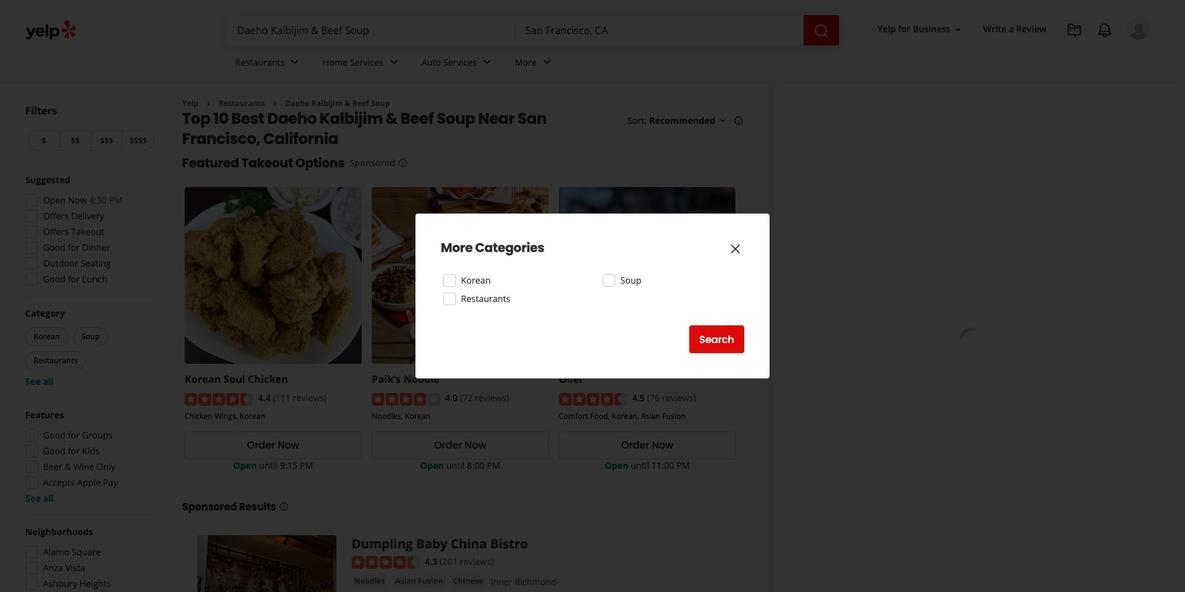 Task type: vqa. For each thing, say whether or not it's contained in the screenshot.


Task type: describe. For each thing, give the bounding box(es) containing it.
order for ollei
[[621, 438, 649, 453]]

4.3
[[425, 556, 438, 568]]

daeho inside top 10 best daeho kalbijim & beef soup near san francisco, california
[[267, 108, 317, 129]]

beef inside top 10 best daeho kalbijim & beef soup near san francisco, california
[[400, 108, 434, 129]]

soup inside more categories dialog
[[620, 274, 641, 286]]

bistro
[[490, 535, 528, 552]]

offers takeout
[[43, 226, 104, 238]]

wings,
[[214, 411, 238, 422]]

4.5 (76 reviews)
[[632, 392, 696, 404]]

more categories dialog
[[0, 0, 1185, 593]]

1 vertical spatial restaurants link
[[219, 98, 265, 109]]

top
[[182, 108, 210, 129]]

suggested
[[25, 174, 70, 186]]

kalbijim down home
[[311, 98, 343, 109]]

order now link for soul
[[185, 432, 362, 460]]

group containing category
[[23, 307, 157, 388]]

asian fusion button
[[393, 575, 446, 588]]

open down suggested
[[43, 194, 66, 206]]

reviews) for paik's noodle
[[475, 392, 509, 404]]

10
[[213, 108, 228, 129]]

noodles button
[[352, 575, 388, 588]]

16 info v2 image for featured takeout options
[[398, 158, 408, 168]]

services for home services
[[350, 56, 384, 68]]

daeho kalbijim & beef soup
[[285, 98, 390, 109]]

4.0
[[445, 392, 458, 404]]

(111
[[273, 392, 291, 404]]

ashbury heights
[[43, 578, 111, 590]]

korean,
[[612, 411, 639, 422]]

korean inside more categories dialog
[[461, 274, 491, 286]]

neighborhoods
[[25, 526, 93, 538]]

offers for offers delivery
[[43, 210, 69, 222]]

baby
[[416, 535, 447, 552]]

all for category
[[43, 376, 54, 388]]

open until 11:00 pm
[[605, 460, 690, 472]]

see for category
[[25, 376, 41, 388]]

write
[[983, 23, 1007, 35]]

& inside top 10 best daeho kalbijim & beef soup near san francisco, california
[[386, 108, 398, 129]]

close image
[[728, 241, 743, 257]]

see all for features
[[25, 493, 54, 505]]

good for groups
[[43, 429, 113, 441]]

ollei link
[[559, 373, 582, 387]]

home services link
[[313, 46, 411, 82]]

good for dinner
[[43, 242, 110, 254]]

delivery
[[71, 210, 104, 222]]

for for business
[[898, 23, 911, 35]]

restaurants inside "link"
[[235, 56, 285, 68]]

reviews) for korean soul chicken
[[293, 392, 327, 404]]

see for features
[[25, 493, 41, 505]]

soup inside top 10 best daeho kalbijim & beef soup near san francisco, california
[[437, 108, 475, 129]]

takeout for offers
[[71, 226, 104, 238]]

auto
[[422, 56, 441, 68]]

wine
[[73, 461, 94, 473]]

anza
[[43, 562, 63, 574]]

write a review
[[983, 23, 1047, 35]]

dumpling baby china bistro link
[[352, 535, 528, 552]]

16 chevron right v2 image for restaurants
[[204, 99, 214, 109]]

sponsored results
[[182, 500, 276, 515]]

1 vertical spatial chicken
[[185, 411, 213, 422]]

$
[[42, 135, 46, 146]]

9:15
[[280, 460, 297, 472]]

open until 8:00 pm
[[420, 460, 500, 472]]

4 star rating image
[[372, 393, 440, 406]]

korean inside korean button
[[34, 331, 60, 342]]

4.4 star rating image
[[185, 393, 253, 406]]

category
[[25, 307, 65, 319]]

soup button
[[73, 328, 108, 347]]

group containing features
[[22, 409, 157, 505]]

paik's
[[372, 373, 401, 387]]

review
[[1016, 23, 1047, 35]]

outdoor
[[43, 257, 78, 269]]

more for more categories
[[441, 239, 473, 257]]

pm for ollei
[[676, 460, 690, 472]]

user actions element
[[867, 16, 1168, 94]]

4.5
[[632, 392, 645, 404]]

$$$$ button
[[122, 131, 154, 151]]

daeho kalbijim & beef soup link
[[285, 98, 390, 109]]

reviews) for ollei
[[662, 392, 696, 404]]

good for good for kids
[[43, 445, 66, 457]]

options
[[295, 155, 345, 172]]

16 chevron down v2 image
[[953, 24, 963, 35]]

yelp for business
[[877, 23, 950, 35]]

accepts
[[43, 477, 75, 489]]

auto services
[[422, 56, 477, 68]]

features
[[25, 409, 64, 421]]

24 chevron down v2 image
[[287, 55, 302, 70]]

chinese link
[[451, 575, 486, 588]]

group containing neighborhoods
[[22, 526, 157, 593]]

takeout for featured
[[241, 155, 293, 172]]

soul
[[224, 373, 245, 387]]

sponsored for sponsored
[[350, 157, 395, 169]]

24 chevron down v2 image for more
[[539, 55, 554, 70]]

chinese
[[453, 576, 483, 587]]

dumpling
[[352, 535, 413, 552]]

alamo square
[[43, 546, 101, 558]]

now up offers delivery
[[68, 194, 87, 206]]

now inside noodles, korean order now
[[465, 438, 486, 453]]

16 chevron right v2 image for daeho kalbijim & beef soup
[[270, 99, 280, 109]]

francisco,
[[182, 129, 260, 149]]

projects image
[[1067, 23, 1082, 38]]

for for lunch
[[68, 273, 80, 285]]

order for korean soul chicken
[[247, 438, 275, 453]]

seating
[[80, 257, 111, 269]]

featured
[[182, 155, 239, 172]]

yelp for yelp link
[[182, 98, 198, 109]]

results
[[239, 500, 276, 515]]

inner
[[491, 576, 512, 588]]

offers for offers takeout
[[43, 226, 69, 238]]

4.4
[[258, 392, 271, 404]]

ollei
[[559, 373, 582, 387]]

good for lunch
[[43, 273, 107, 285]]

see all for category
[[25, 376, 54, 388]]

apple
[[77, 477, 101, 489]]

more for more
[[515, 56, 537, 68]]

dinner
[[82, 242, 110, 254]]

kids
[[82, 445, 99, 457]]

pm for paik's noodle
[[487, 460, 500, 472]]

$ button
[[28, 131, 59, 151]]

filters
[[25, 104, 57, 118]]

$$$$
[[130, 135, 147, 146]]

yelp for yelp for business
[[877, 23, 896, 35]]

4.0 (72 reviews)
[[445, 392, 509, 404]]

paik's noodle link
[[372, 373, 440, 387]]

write a review link
[[978, 18, 1052, 41]]

categories
[[475, 239, 544, 257]]

more link
[[505, 46, 565, 82]]

1 horizontal spatial &
[[345, 98, 350, 109]]



Task type: locate. For each thing, give the bounding box(es) containing it.
reviews) down china
[[460, 556, 494, 568]]

asian down (76
[[641, 411, 660, 422]]

yelp left business
[[877, 23, 896, 35]]

1 order now link from the left
[[185, 432, 362, 460]]

featured takeout options
[[182, 155, 345, 172]]

0 horizontal spatial services
[[350, 56, 384, 68]]

see all button down 'accepts'
[[25, 493, 54, 505]]

1 horizontal spatial order now
[[621, 438, 673, 453]]

2 good from the top
[[43, 273, 66, 285]]

comfort
[[559, 411, 588, 422]]

near
[[478, 108, 515, 129]]

fusion down 4.3
[[418, 576, 443, 587]]

alamo
[[43, 546, 69, 558]]

1 offers from the top
[[43, 210, 69, 222]]

restaurants left 24 chevron down v2 image
[[235, 56, 285, 68]]

2 vertical spatial 16 info v2 image
[[279, 502, 289, 512]]

0 horizontal spatial order now
[[247, 438, 299, 453]]

3 order now link from the left
[[559, 432, 736, 460]]

3 good from the top
[[43, 429, 66, 441]]

3 24 chevron down v2 image from the left
[[539, 55, 554, 70]]

0 vertical spatial sponsored
[[350, 157, 395, 169]]

beef down home services link
[[352, 98, 369, 109]]

restaurants inside button
[[34, 355, 78, 366]]

0 vertical spatial 16 info v2 image
[[734, 116, 744, 126]]

now up 9:15
[[278, 438, 299, 453]]

open for paik's noodle
[[420, 460, 444, 472]]

takeout
[[241, 155, 293, 172], [71, 226, 104, 238]]

1 16 chevron right v2 image from the left
[[204, 99, 214, 109]]

1 24 chevron down v2 image from the left
[[386, 55, 401, 70]]

good
[[43, 242, 66, 254], [43, 273, 66, 285], [43, 429, 66, 441], [43, 445, 66, 457]]

0 vertical spatial restaurants link
[[225, 46, 313, 82]]

notifications image
[[1097, 23, 1112, 38]]

for for dinner
[[68, 242, 80, 254]]

for up good for kids
[[68, 429, 80, 441]]

24 chevron down v2 image inside auto services link
[[479, 55, 495, 70]]

0 horizontal spatial takeout
[[71, 226, 104, 238]]

2 horizontal spatial &
[[386, 108, 398, 129]]

24 chevron down v2 image inside more link
[[539, 55, 554, 70]]

offers delivery
[[43, 210, 104, 222]]

offers down offers delivery
[[43, 226, 69, 238]]

see down restaurants button
[[25, 376, 41, 388]]

until for soul
[[259, 460, 278, 472]]

order now link down (72
[[372, 432, 549, 460]]

see all
[[25, 376, 54, 388], [25, 493, 54, 505]]

restaurants down more categories
[[461, 293, 510, 305]]

1 see from the top
[[25, 376, 41, 388]]

korean down more categories
[[461, 274, 491, 286]]

more inside 'business categories' "element"
[[515, 56, 537, 68]]

open for korean soul chicken
[[233, 460, 257, 472]]

16 chevron right v2 image
[[204, 99, 214, 109], [270, 99, 280, 109]]

2 order now link from the left
[[372, 432, 549, 460]]

restaurants inside more categories dialog
[[461, 293, 510, 305]]

1 vertical spatial 16 info v2 image
[[398, 158, 408, 168]]

for inside button
[[898, 23, 911, 35]]

good for good for dinner
[[43, 242, 66, 254]]

$$ button
[[59, 131, 91, 151]]

2 horizontal spatial order now link
[[559, 432, 736, 460]]

services for auto services
[[443, 56, 477, 68]]

& right "beer" in the left bottom of the page
[[65, 461, 71, 473]]

1 vertical spatial see
[[25, 493, 41, 505]]

until
[[259, 460, 278, 472], [446, 460, 465, 472], [631, 460, 649, 472]]

pm right 11:00
[[676, 460, 690, 472]]

business
[[913, 23, 950, 35]]

1 horizontal spatial until
[[446, 460, 465, 472]]

until for noodle
[[446, 460, 465, 472]]

food,
[[590, 411, 610, 422]]

None search field
[[227, 15, 842, 46]]

0 horizontal spatial more
[[441, 239, 473, 257]]

1 services from the left
[[350, 56, 384, 68]]

soup inside soup button
[[81, 331, 100, 342]]

asian inside button
[[395, 576, 416, 587]]

1 vertical spatial offers
[[43, 226, 69, 238]]

pm for korean soul chicken
[[300, 460, 313, 472]]

group
[[22, 174, 157, 290], [23, 307, 157, 388], [22, 409, 157, 505], [22, 526, 157, 593]]

order now link for noodle
[[372, 432, 549, 460]]

0 horizontal spatial 16 chevron right v2 image
[[204, 99, 214, 109]]

for for groups
[[68, 429, 80, 441]]

0 vertical spatial more
[[515, 56, 537, 68]]

2 see all button from the top
[[25, 493, 54, 505]]

takeout down delivery
[[71, 226, 104, 238]]

& inside group
[[65, 461, 71, 473]]

8:00
[[467, 460, 485, 472]]

2 horizontal spatial 24 chevron down v2 image
[[539, 55, 554, 70]]

1 horizontal spatial order
[[434, 438, 462, 453]]

chicken down 4.4 star rating image
[[185, 411, 213, 422]]

open for ollei
[[605, 460, 628, 472]]

1 until from the left
[[259, 460, 278, 472]]

& down home services
[[345, 98, 350, 109]]

asian down 4.3 star rating image
[[395, 576, 416, 587]]

good up "beer" in the left bottom of the page
[[43, 445, 66, 457]]

yelp left 10
[[182, 98, 198, 109]]

auto services link
[[411, 46, 505, 82]]

2 horizontal spatial order
[[621, 438, 649, 453]]

see all button for features
[[25, 493, 54, 505]]

2 horizontal spatial until
[[631, 460, 649, 472]]

1 horizontal spatial sponsored
[[350, 157, 395, 169]]

search
[[699, 332, 734, 347]]

good down "features"
[[43, 429, 66, 441]]

asian fusion link
[[393, 575, 446, 588]]

order now up the open until 9:15 pm
[[247, 438, 299, 453]]

0 horizontal spatial fusion
[[418, 576, 443, 587]]

open
[[43, 194, 66, 206], [233, 460, 257, 472], [420, 460, 444, 472], [605, 460, 628, 472]]

all down 'accepts'
[[43, 493, 54, 505]]

0 horizontal spatial 24 chevron down v2 image
[[386, 55, 401, 70]]

$$
[[71, 135, 80, 146]]

all down restaurants button
[[43, 376, 54, 388]]

1 horizontal spatial 16 chevron right v2 image
[[270, 99, 280, 109]]

for down good for groups
[[68, 445, 80, 457]]

reviews) right (72
[[475, 392, 509, 404]]

3 until from the left
[[631, 460, 649, 472]]

2 see all from the top
[[25, 493, 54, 505]]

1 all from the top
[[43, 376, 54, 388]]

beef down auto
[[400, 108, 434, 129]]

order now
[[247, 438, 299, 453], [621, 438, 673, 453]]

(76
[[647, 392, 660, 404]]

yelp inside button
[[877, 23, 896, 35]]

0 vertical spatial all
[[43, 376, 54, 388]]

korean down category
[[34, 331, 60, 342]]

order inside noodles, korean order now
[[434, 438, 462, 453]]

business categories element
[[225, 46, 1150, 82]]

pm right 8:00
[[487, 460, 500, 472]]

see all button down restaurants button
[[25, 376, 54, 388]]

more left categories
[[441, 239, 473, 257]]

24 chevron down v2 image up the san
[[539, 55, 554, 70]]

1 horizontal spatial yelp
[[877, 23, 896, 35]]

0 vertical spatial asian
[[641, 411, 660, 422]]

california
[[263, 129, 338, 149]]

1 see all from the top
[[25, 376, 54, 388]]

top 10 best daeho kalbijim & beef soup near san francisco, california
[[182, 108, 547, 149]]

daeho right best
[[267, 108, 317, 129]]

16 info v2 image
[[734, 116, 744, 126], [398, 158, 408, 168], [279, 502, 289, 512]]

4:30
[[89, 194, 107, 206]]

yelp link
[[182, 98, 198, 109]]

kalbijim up options
[[320, 108, 383, 129]]

1 vertical spatial takeout
[[71, 226, 104, 238]]

fusion inside button
[[418, 576, 443, 587]]

2 see from the top
[[25, 493, 41, 505]]

now up 11:00
[[652, 438, 673, 453]]

16 chevron right v2 image right best
[[270, 99, 280, 109]]

san
[[518, 108, 547, 129]]

(72
[[460, 392, 473, 404]]

1 vertical spatial see all button
[[25, 493, 54, 505]]

1 vertical spatial more
[[441, 239, 473, 257]]

only
[[96, 461, 116, 473]]

korean
[[461, 274, 491, 286], [34, 331, 60, 342], [185, 373, 221, 387], [240, 411, 265, 422], [405, 411, 430, 422]]

korean inside noodles, korean order now
[[405, 411, 430, 422]]

4.4 (111 reviews)
[[258, 392, 327, 404]]

anza vista
[[43, 562, 85, 574]]

restaurants up francisco,
[[219, 98, 265, 109]]

services right auto
[[443, 56, 477, 68]]

0 vertical spatial see all
[[25, 376, 54, 388]]

2 16 chevron right v2 image from the left
[[270, 99, 280, 109]]

3 order from the left
[[621, 438, 649, 453]]

fusion down 4.5 (76 reviews)
[[662, 411, 686, 422]]

restaurants link up francisco,
[[219, 98, 265, 109]]

1 horizontal spatial services
[[443, 56, 477, 68]]

kalbijim
[[311, 98, 343, 109], [320, 108, 383, 129]]

dumpling baby china bistro
[[352, 535, 528, 552]]

2 all from the top
[[43, 493, 54, 505]]

1 vertical spatial fusion
[[418, 576, 443, 587]]

24 chevron down v2 image right auto services
[[479, 55, 495, 70]]

2 until from the left
[[446, 460, 465, 472]]

korean soul chicken link
[[185, 373, 288, 387]]

korean button
[[25, 328, 68, 347]]

0 vertical spatial fusion
[[662, 411, 686, 422]]

0 horizontal spatial asian
[[395, 576, 416, 587]]

until left 8:00
[[446, 460, 465, 472]]

good up outdoor
[[43, 242, 66, 254]]

order now for ollei
[[621, 438, 673, 453]]

square
[[72, 546, 101, 558]]

1 horizontal spatial asian
[[641, 411, 660, 422]]

for down offers takeout at the top
[[68, 242, 80, 254]]

4.3 star rating image
[[352, 557, 420, 569]]

24 chevron down v2 image for auto services
[[479, 55, 495, 70]]

1 vertical spatial yelp
[[182, 98, 198, 109]]

services right home
[[350, 56, 384, 68]]

24 chevron down v2 image
[[386, 55, 401, 70], [479, 55, 495, 70], [539, 55, 554, 70]]

1 vertical spatial all
[[43, 493, 54, 505]]

see
[[25, 376, 41, 388], [25, 493, 41, 505]]

11:00
[[652, 460, 674, 472]]

open down noodles, korean order now
[[420, 460, 444, 472]]

takeout down "california"
[[241, 155, 293, 172]]

for left business
[[898, 23, 911, 35]]

korean up 4.4 star rating image
[[185, 373, 221, 387]]

restaurants down korean button
[[34, 355, 78, 366]]

now up 8:00
[[465, 438, 486, 453]]

restaurants link
[[225, 46, 313, 82], [219, 98, 265, 109]]

yelp
[[877, 23, 896, 35], [182, 98, 198, 109]]

16 info v2 image for top 10 best daeho kalbijim & beef soup near san francisco, california
[[734, 116, 744, 126]]

good down outdoor
[[43, 273, 66, 285]]

comfort food, korean, asian fusion
[[559, 411, 686, 422]]

2 services from the left
[[443, 56, 477, 68]]

0 horizontal spatial order now link
[[185, 432, 362, 460]]

24 chevron down v2 image for home services
[[386, 55, 401, 70]]

until left 9:15
[[259, 460, 278, 472]]

0 horizontal spatial sponsored
[[182, 500, 237, 515]]

0 vertical spatial see all button
[[25, 376, 54, 388]]

good for good for lunch
[[43, 273, 66, 285]]

heights
[[79, 578, 111, 590]]

4.3 (201 reviews)
[[425, 556, 494, 568]]

good for good for groups
[[43, 429, 66, 441]]

1 horizontal spatial beef
[[400, 108, 434, 129]]

until left 11:00
[[631, 460, 649, 472]]

1 horizontal spatial chicken
[[248, 373, 288, 387]]

0 horizontal spatial 16 info v2 image
[[279, 502, 289, 512]]

offers up offers takeout at the top
[[43, 210, 69, 222]]

0 horizontal spatial order
[[247, 438, 275, 453]]

2 order now from the left
[[621, 438, 673, 453]]

china
[[451, 535, 487, 552]]

open up results at bottom
[[233, 460, 257, 472]]

fusion
[[662, 411, 686, 422], [418, 576, 443, 587]]

1 horizontal spatial more
[[515, 56, 537, 68]]

paik's noodle
[[372, 373, 440, 387]]

$$$ button
[[91, 131, 122, 151]]

order now link
[[185, 432, 362, 460], [372, 432, 549, 460], [559, 432, 736, 460]]

sponsored for sponsored results
[[182, 500, 237, 515]]

best
[[231, 108, 264, 129]]

see all button for category
[[25, 376, 54, 388]]

more inside dialog
[[441, 239, 473, 257]]

more categories
[[441, 239, 544, 257]]

see all down restaurants button
[[25, 376, 54, 388]]

noodle
[[403, 373, 440, 387]]

order now link down 'korean,' on the bottom
[[559, 432, 736, 460]]

1 horizontal spatial fusion
[[662, 411, 686, 422]]

pm right 4:30
[[109, 194, 122, 206]]

1 vertical spatial see all
[[25, 493, 54, 505]]

more up the san
[[515, 56, 537, 68]]

2 24 chevron down v2 image from the left
[[479, 55, 495, 70]]

korean down 4.4 on the bottom of page
[[240, 411, 265, 422]]

1 good from the top
[[43, 242, 66, 254]]

search image
[[814, 23, 829, 38]]

open until 9:15 pm
[[233, 460, 313, 472]]

sort:
[[627, 115, 647, 127]]

2 order from the left
[[434, 438, 462, 453]]

1 horizontal spatial takeout
[[241, 155, 293, 172]]

restaurants button
[[25, 352, 86, 371]]

korean down 4 star rating image
[[405, 411, 430, 422]]

24 chevron down v2 image left auto
[[386, 55, 401, 70]]

daeho up "california"
[[285, 98, 310, 109]]

inner richmond
[[491, 576, 557, 588]]

0 vertical spatial yelp
[[877, 23, 896, 35]]

lunch
[[82, 273, 107, 285]]

offers
[[43, 210, 69, 222], [43, 226, 69, 238]]

0 horizontal spatial beef
[[352, 98, 369, 109]]

outdoor seating
[[43, 257, 111, 269]]

home
[[323, 56, 348, 68]]

$$$
[[100, 135, 113, 146]]

2 horizontal spatial 16 info v2 image
[[734, 116, 744, 126]]

1 order now from the left
[[247, 438, 299, 453]]

kalbijim inside top 10 best daeho kalbijim & beef soup near san francisco, california
[[320, 108, 383, 129]]

open left 11:00
[[605, 460, 628, 472]]

0 vertical spatial chicken
[[248, 373, 288, 387]]

4.5 star rating image
[[559, 393, 627, 406]]

0 vertical spatial offers
[[43, 210, 69, 222]]

order now link down (111
[[185, 432, 362, 460]]

order now up open until 11:00 pm
[[621, 438, 673, 453]]

1 order from the left
[[247, 438, 275, 453]]

order now for korean soul chicken
[[247, 438, 299, 453]]

sponsored
[[350, 157, 395, 169], [182, 500, 237, 515]]

1 see all button from the top
[[25, 376, 54, 388]]

24 chevron down v2 image inside home services link
[[386, 55, 401, 70]]

4 good from the top
[[43, 445, 66, 457]]

& down home services link
[[386, 108, 398, 129]]

reviews) right (76
[[662, 392, 696, 404]]

0 vertical spatial takeout
[[241, 155, 293, 172]]

1 horizontal spatial 24 chevron down v2 image
[[479, 55, 495, 70]]

groups
[[82, 429, 113, 441]]

0 horizontal spatial &
[[65, 461, 71, 473]]

see all down 'accepts'
[[25, 493, 54, 505]]

chicken up 4.4 on the bottom of page
[[248, 373, 288, 387]]

asian fusion
[[395, 576, 443, 587]]

order up open until 11:00 pm
[[621, 438, 649, 453]]

restaurants
[[235, 56, 285, 68], [219, 98, 265, 109], [461, 293, 510, 305], [34, 355, 78, 366]]

home services
[[323, 56, 384, 68]]

1 vertical spatial asian
[[395, 576, 416, 587]]

order up 'open until 8:00 pm'
[[434, 438, 462, 453]]

0 vertical spatial see
[[25, 376, 41, 388]]

all for features
[[43, 493, 54, 505]]

ashbury
[[43, 578, 77, 590]]

pm right 9:15
[[300, 460, 313, 472]]

16 chevron right v2 image right yelp link
[[204, 99, 214, 109]]

sponsored down top 10 best daeho kalbijim & beef soup near san francisco, california
[[350, 157, 395, 169]]

0 horizontal spatial chicken
[[185, 411, 213, 422]]

noodles, korean order now
[[372, 411, 486, 453]]

1 vertical spatial sponsored
[[182, 500, 237, 515]]

1 horizontal spatial order now link
[[372, 432, 549, 460]]

for down outdoor seating
[[68, 273, 80, 285]]

order up the open until 9:15 pm
[[247, 438, 275, 453]]

sponsored left results at bottom
[[182, 500, 237, 515]]

group containing suggested
[[22, 174, 157, 290]]

beer
[[43, 461, 62, 473]]

restaurants link up best
[[225, 46, 313, 82]]

reviews) right (111
[[293, 392, 327, 404]]

0 horizontal spatial yelp
[[182, 98, 198, 109]]

0 horizontal spatial until
[[259, 460, 278, 472]]

for for kids
[[68, 445, 80, 457]]

see up neighborhoods
[[25, 493, 41, 505]]

2 offers from the top
[[43, 226, 69, 238]]

1 horizontal spatial 16 info v2 image
[[398, 158, 408, 168]]

open now 4:30 pm
[[43, 194, 122, 206]]



